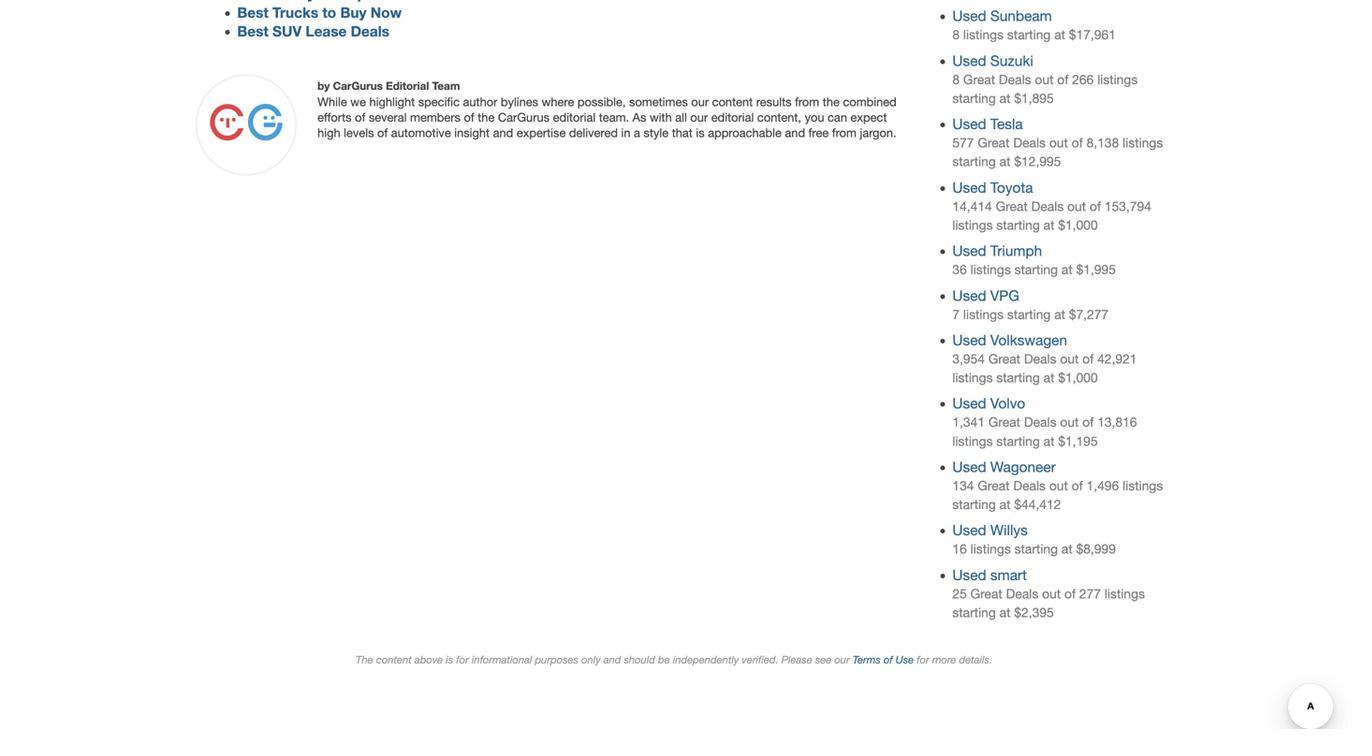 Task type: vqa. For each thing, say whether or not it's contained in the screenshot.


Task type: describe. For each thing, give the bounding box(es) containing it.
starting inside the used willys 16 listings starting at $8,999
[[1015, 542, 1059, 557]]

triumph
[[991, 243, 1043, 260]]

1 vertical spatial our
[[691, 111, 708, 124]]

see
[[816, 654, 832, 666]]

1,341
[[953, 415, 986, 430]]

to
[[323, 4, 337, 21]]

1 horizontal spatial cargurus
[[498, 111, 550, 124]]

listings inside 1,341 great deals out of 13,816 listings starting at
[[953, 434, 993, 449]]

of up 'insight'
[[464, 111, 475, 124]]

8 great deals out of 266 listings starting at
[[953, 72, 1138, 106]]

insight
[[455, 126, 490, 140]]

used wagoneer
[[953, 459, 1056, 476]]

3,954 great deals out of 42,921 listings starting at
[[953, 352, 1138, 385]]

153,794
[[1105, 199, 1152, 214]]

buy
[[341, 4, 367, 21]]

8 inside 8 great deals out of 266 listings starting at
[[953, 72, 960, 87]]

2 editorial from the left
[[712, 111, 754, 124]]

used volvo link
[[953, 396, 1026, 412]]

16
[[953, 542, 967, 557]]

out for volvo
[[1061, 415, 1080, 430]]

used for used volkswagen
[[953, 332, 987, 349]]

$17,961
[[1070, 27, 1117, 42]]

only
[[582, 654, 601, 666]]

use
[[896, 654, 914, 666]]

$1,000 for used volkswagen
[[1059, 371, 1099, 385]]

used triumph link
[[953, 243, 1043, 260]]

of left use
[[884, 654, 893, 666]]

best trucks to buy now best suv lease deals
[[237, 4, 402, 40]]

you
[[805, 111, 825, 124]]

$1,000 for used toyota
[[1059, 218, 1099, 233]]

3,954
[[953, 352, 986, 367]]

2 best from the top
[[237, 23, 269, 40]]

approachable
[[708, 126, 782, 140]]

8,138
[[1087, 135, 1120, 150]]

used tesla link
[[953, 116, 1024, 133]]

by cargurus editorial team while we highlight specific author bylines where possible, sometimes our content results from the combined efforts of several members of the cargurus editorial team. as with all our editorial content, you can expect high levels of automotive insight and expertise delivered in a style that is approachable and free from jargon.
[[318, 79, 897, 140]]

lease
[[306, 23, 347, 40]]

used for used wagoneer
[[953, 459, 987, 476]]

starting inside used sunbeam 8 listings starting at $17,961
[[1008, 27, 1051, 42]]

starting inside 14,414 great deals out of 153,794 listings starting at
[[997, 218, 1041, 233]]

$1,895
[[1015, 91, 1055, 106]]

vpg
[[991, 287, 1020, 304]]

by
[[318, 79, 330, 92]]

1,341 great deals out of 13,816 listings starting at
[[953, 415, 1138, 449]]

where
[[542, 95, 575, 108]]

2 horizontal spatial and
[[785, 126, 806, 140]]

used wagoneer link
[[953, 459, 1056, 476]]

team
[[432, 79, 460, 92]]

deals for used wagoneer
[[1014, 479, 1046, 494]]

used for used smart
[[953, 567, 987, 584]]

577
[[953, 135, 975, 150]]

terms
[[853, 654, 881, 666]]

several
[[369, 111, 407, 124]]

great for volvo
[[989, 415, 1021, 430]]

266
[[1073, 72, 1094, 87]]

tesla
[[991, 116, 1024, 133]]

that
[[672, 126, 693, 140]]

now
[[371, 4, 402, 21]]

at inside 14,414 great deals out of 153,794 listings starting at
[[1044, 218, 1055, 233]]

25
[[953, 587, 967, 602]]

smart
[[991, 567, 1028, 584]]

listings inside 8 great deals out of 266 listings starting at
[[1098, 72, 1138, 87]]

of inside 8 great deals out of 266 listings starting at
[[1058, 72, 1069, 87]]

results
[[757, 95, 792, 108]]

1 best from the top
[[237, 4, 269, 21]]

of inside the 577 great deals out of 8,138 listings starting at
[[1072, 135, 1084, 150]]

author
[[463, 95, 498, 108]]

listings inside 14,414 great deals out of 153,794 listings starting at
[[953, 218, 993, 233]]

toyota
[[991, 179, 1034, 196]]

best suv lease deals link
[[237, 23, 390, 40]]

while
[[318, 95, 347, 108]]

jargon.
[[860, 126, 897, 140]]

be
[[659, 654, 670, 666]]

used for used triumph 36 listings starting at $1,995
[[953, 243, 987, 260]]

used for used willys 16 listings starting at $8,999
[[953, 522, 987, 539]]

used toyota
[[953, 179, 1034, 196]]

at inside 25 great deals out of 277 listings starting at
[[1000, 606, 1011, 621]]

$8,999
[[1077, 542, 1117, 557]]

of down several
[[378, 126, 388, 140]]

42,921
[[1098, 352, 1138, 367]]

$12,995
[[1015, 154, 1062, 169]]

out for tesla
[[1050, 135, 1069, 150]]

7
[[953, 307, 960, 322]]

trucks
[[273, 4, 319, 21]]

please
[[782, 654, 813, 666]]

great for wagoneer
[[978, 479, 1010, 494]]

best trucks to buy now link
[[237, 4, 402, 21]]

used smart link
[[953, 567, 1028, 584]]

levels
[[344, 126, 374, 140]]

$1,195
[[1059, 434, 1099, 449]]

free
[[809, 126, 829, 140]]

editorial
[[386, 79, 429, 92]]

0 horizontal spatial the
[[478, 111, 495, 124]]

of inside 1,341 great deals out of 13,816 listings starting at
[[1083, 415, 1094, 430]]

$7,277
[[1070, 307, 1109, 322]]

the content above is for informational purposes only and should be independently verified. please see our terms of use for more details.
[[356, 654, 993, 666]]

deals for used smart
[[1007, 587, 1039, 602]]

$44,412
[[1015, 497, 1062, 512]]

at inside the 577 great deals out of 8,138 listings starting at
[[1000, 154, 1011, 169]]

36
[[953, 262, 967, 277]]

automotive
[[391, 126, 451, 140]]

listings inside 134 great deals out of 1,496 listings starting at
[[1123, 479, 1164, 494]]

deals inside best trucks to buy now best suv lease deals
[[351, 23, 390, 40]]

out for wagoneer
[[1050, 479, 1069, 494]]

at inside used sunbeam 8 listings starting at $17,961
[[1055, 27, 1066, 42]]

13,816
[[1098, 415, 1138, 430]]

deals for used volkswagen
[[1025, 352, 1057, 367]]

with
[[650, 111, 672, 124]]

style
[[644, 126, 669, 140]]

2 for from the left
[[917, 654, 930, 666]]

used sunbeam link
[[953, 8, 1053, 24]]

independently
[[673, 654, 739, 666]]

all
[[676, 111, 687, 124]]

1,496
[[1087, 479, 1120, 494]]

134 great deals out of 1,496 listings starting at
[[953, 479, 1164, 512]]

great for suzuki
[[964, 72, 996, 87]]

informational
[[472, 654, 532, 666]]

1 horizontal spatial the
[[823, 95, 840, 108]]

specific
[[419, 95, 460, 108]]

deals for used tesla
[[1014, 135, 1046, 150]]

used willys link
[[953, 522, 1028, 539]]

listings inside 25 great deals out of 277 listings starting at
[[1105, 587, 1146, 602]]

0 horizontal spatial cargurus
[[333, 79, 383, 92]]

at inside 3,954 great deals out of 42,921 listings starting at
[[1044, 371, 1055, 385]]



Task type: locate. For each thing, give the bounding box(es) containing it.
deals up $12,995
[[1014, 135, 1046, 150]]

deals inside 25 great deals out of 277 listings starting at
[[1007, 587, 1039, 602]]

1 used from the top
[[953, 8, 987, 24]]

out for smart
[[1043, 587, 1062, 602]]

11 used from the top
[[953, 567, 987, 584]]

sometimes
[[630, 95, 688, 108]]

5 used from the top
[[953, 243, 987, 260]]

best
[[237, 4, 269, 21], [237, 23, 269, 40]]

of inside 3,954 great deals out of 42,921 listings starting at
[[1083, 352, 1094, 367]]

listings down used sunbeam link
[[964, 27, 1004, 42]]

deals down toyota
[[1032, 199, 1064, 214]]

9 used from the top
[[953, 459, 987, 476]]

the
[[356, 654, 373, 666]]

deals inside 134 great deals out of 1,496 listings starting at
[[1014, 479, 1046, 494]]

as
[[633, 111, 647, 124]]

1 horizontal spatial is
[[696, 126, 705, 140]]

at left the $1,195
[[1044, 434, 1055, 449]]

1 horizontal spatial editorial
[[712, 111, 754, 124]]

used toyota link
[[953, 179, 1034, 196]]

used sunbeam 8 listings starting at $17,961
[[953, 8, 1117, 42]]

starting down the 134
[[953, 497, 997, 512]]

great inside 8 great deals out of 266 listings starting at
[[964, 72, 996, 87]]

content up approachable
[[713, 95, 753, 108]]

starting inside used triumph 36 listings starting at $1,995
[[1015, 262, 1059, 277]]

0 horizontal spatial for
[[456, 654, 469, 666]]

0 vertical spatial $1,000
[[1059, 218, 1099, 233]]

out up $12,995
[[1050, 135, 1069, 150]]

at inside used vpg 7 listings starting at $7,277
[[1055, 307, 1066, 322]]

more
[[933, 654, 957, 666]]

is right that
[[696, 126, 705, 140]]

at
[[1055, 27, 1066, 42], [1000, 91, 1011, 106], [1000, 154, 1011, 169], [1044, 218, 1055, 233], [1062, 262, 1073, 277], [1055, 307, 1066, 322], [1044, 371, 1055, 385], [1044, 434, 1055, 449], [1000, 497, 1011, 512], [1062, 542, 1073, 557], [1000, 606, 1011, 621]]

starting down sunbeam
[[1008, 27, 1051, 42]]

the up can on the top
[[823, 95, 840, 108]]

out inside 1,341 great deals out of 13,816 listings starting at
[[1061, 415, 1080, 430]]

2 $1,000 from the top
[[1059, 371, 1099, 385]]

deals inside 3,954 great deals out of 42,921 listings starting at
[[1025, 352, 1057, 367]]

in
[[622, 126, 631, 140]]

8 used from the top
[[953, 396, 987, 412]]

starting up triumph in the right of the page
[[997, 218, 1041, 233]]

listings right the "8,138"
[[1123, 135, 1164, 150]]

deals for used toyota
[[1032, 199, 1064, 214]]

14,414 great deals out of 153,794 listings starting at
[[953, 199, 1152, 233]]

deals for used volvo
[[1025, 415, 1057, 430]]

used up 577
[[953, 116, 987, 133]]

content right the
[[376, 654, 412, 666]]

used triumph 36 listings starting at $1,995
[[953, 243, 1117, 277]]

great down used volkswagen link
[[989, 352, 1021, 367]]

used
[[953, 8, 987, 24], [953, 52, 987, 69], [953, 116, 987, 133], [953, 179, 987, 196], [953, 243, 987, 260], [953, 287, 987, 304], [953, 332, 987, 349], [953, 396, 987, 412], [953, 459, 987, 476], [953, 522, 987, 539], [953, 567, 987, 584]]

cargurus up "we"
[[333, 79, 383, 92]]

our up that
[[692, 95, 709, 108]]

great inside 14,414 great deals out of 153,794 listings starting at
[[996, 199, 1028, 214]]

purposes
[[535, 654, 579, 666]]

0 vertical spatial content
[[713, 95, 753, 108]]

cargurus down the bylines
[[498, 111, 550, 124]]

listings inside the 577 great deals out of 8,138 listings starting at
[[1123, 135, 1164, 150]]

at left $8,999
[[1062, 542, 1073, 557]]

$1,000
[[1059, 218, 1099, 233], [1059, 371, 1099, 385]]

1 editorial from the left
[[553, 111, 596, 124]]

deals inside the 577 great deals out of 8,138 listings starting at
[[1014, 135, 1046, 150]]

at inside 8 great deals out of 266 listings starting at
[[1000, 91, 1011, 106]]

used for used tesla
[[953, 116, 987, 133]]

out up $1,895
[[1036, 72, 1054, 87]]

listings down 3,954 in the right of the page
[[953, 371, 993, 385]]

$1,000 up $1,995
[[1059, 218, 1099, 233]]

starting down triumph in the right of the page
[[1015, 262, 1059, 277]]

used inside used sunbeam 8 listings starting at $17,961
[[953, 8, 987, 24]]

for
[[456, 654, 469, 666], [917, 654, 930, 666]]

is right 'above'
[[446, 654, 454, 666]]

listings right "277"
[[1105, 587, 1146, 602]]

great down used wagoneer link
[[978, 479, 1010, 494]]

of left "277"
[[1065, 587, 1076, 602]]

content inside by cargurus editorial team while we highlight specific author bylines where possible, sometimes our content results from the combined efforts of several members of the cargurus editorial team. as with all our editorial content, you can expect high levels of automotive insight and expertise delivered in a style that is approachable and free from jargon.
[[713, 95, 753, 108]]

and right only
[[604, 654, 621, 666]]

delivered
[[569, 126, 618, 140]]

2 vertical spatial our
[[835, 654, 850, 666]]

can
[[828, 111, 848, 124]]

1 vertical spatial 8
[[953, 72, 960, 87]]

editorial
[[553, 111, 596, 124], [712, 111, 754, 124]]

1 $1,000 from the top
[[1059, 218, 1099, 233]]

used inside used triumph 36 listings starting at $1,995
[[953, 243, 987, 260]]

used inside the used willys 16 listings starting at $8,999
[[953, 522, 987, 539]]

used inside used vpg 7 listings starting at $7,277
[[953, 287, 987, 304]]

great inside 25 great deals out of 277 listings starting at
[[971, 587, 1003, 602]]

used volkswagen link
[[953, 332, 1068, 349]]

great for volkswagen
[[989, 352, 1021, 367]]

listings down 1,341
[[953, 434, 993, 449]]

suv
[[273, 23, 302, 40]]

starting up used tesla
[[953, 91, 997, 106]]

suzuki
[[991, 52, 1034, 69]]

terms of use link
[[853, 654, 914, 666]]

best left trucks
[[237, 4, 269, 21]]

1 horizontal spatial and
[[604, 654, 621, 666]]

listings inside the used willys 16 listings starting at $8,999
[[971, 542, 1011, 557]]

and right 'insight'
[[493, 126, 514, 140]]

$1,000 down 42,921
[[1059, 371, 1099, 385]]

at up tesla
[[1000, 91, 1011, 106]]

10 used from the top
[[953, 522, 987, 539]]

our right all
[[691, 111, 708, 124]]

starting down 25
[[953, 606, 997, 621]]

8 inside used sunbeam 8 listings starting at $17,961
[[953, 27, 960, 42]]

best left suv at the top left of page
[[237, 23, 269, 40]]

listings down the used willys link
[[971, 542, 1011, 557]]

1 horizontal spatial from
[[833, 126, 857, 140]]

content,
[[758, 111, 802, 124]]

great for tesla
[[978, 135, 1010, 150]]

great down used suzuki
[[964, 72, 996, 87]]

at left $7,277
[[1055, 307, 1066, 322]]

editorial down where
[[553, 111, 596, 124]]

deals inside 14,414 great deals out of 153,794 listings starting at
[[1032, 199, 1064, 214]]

listings down used vpg 'link'
[[964, 307, 1004, 322]]

at up "willys"
[[1000, 497, 1011, 512]]

used for used toyota
[[953, 179, 987, 196]]

1 vertical spatial cargurus
[[498, 111, 550, 124]]

out up $2,395
[[1043, 587, 1062, 602]]

used up 36
[[953, 243, 987, 260]]

for right 'above'
[[456, 654, 469, 666]]

at left $1,995
[[1062, 262, 1073, 277]]

used suzuki link
[[953, 52, 1034, 69]]

starting inside 25 great deals out of 277 listings starting at
[[953, 606, 997, 621]]

starting inside 8 great deals out of 266 listings starting at
[[953, 91, 997, 106]]

used up 14,414
[[953, 179, 987, 196]]

0 horizontal spatial editorial
[[553, 111, 596, 124]]

out inside 134 great deals out of 1,496 listings starting at
[[1050, 479, 1069, 494]]

used for used suzuki
[[953, 52, 987, 69]]

at down volkswagen
[[1044, 371, 1055, 385]]

1 horizontal spatial for
[[917, 654, 930, 666]]

used willys 16 listings starting at $8,999
[[953, 522, 1117, 557]]

used up the 134
[[953, 459, 987, 476]]

efforts
[[318, 111, 352, 124]]

highlight
[[370, 95, 415, 108]]

content
[[713, 95, 753, 108], [376, 654, 412, 666]]

of
[[1058, 72, 1069, 87], [355, 111, 366, 124], [464, 111, 475, 124], [378, 126, 388, 140], [1072, 135, 1084, 150], [1090, 199, 1102, 214], [1083, 352, 1094, 367], [1083, 415, 1094, 430], [1072, 479, 1084, 494], [1065, 587, 1076, 602], [884, 654, 893, 666]]

2 8 from the top
[[953, 72, 960, 87]]

at up used triumph 36 listings starting at $1,995
[[1044, 218, 1055, 233]]

starting up the volvo
[[997, 371, 1041, 385]]

at up toyota
[[1000, 154, 1011, 169]]

deals for used suzuki
[[999, 72, 1032, 87]]

the down author
[[478, 111, 495, 124]]

great inside 1,341 great deals out of 13,816 listings starting at
[[989, 415, 1021, 430]]

is inside by cargurus editorial team while we highlight specific author bylines where possible, sometimes our content results from the combined efforts of several members of the cargurus editorial team. as with all our editorial content, you can expect high levels of automotive insight and expertise delivered in a style that is approachable and free from jargon.
[[696, 126, 705, 140]]

listings inside used triumph 36 listings starting at $1,995
[[971, 262, 1011, 277]]

out
[[1036, 72, 1054, 87], [1050, 135, 1069, 150], [1068, 199, 1087, 214], [1061, 352, 1080, 367], [1061, 415, 1080, 430], [1050, 479, 1069, 494], [1043, 587, 1062, 602]]

used up used suzuki
[[953, 8, 987, 24]]

0 horizontal spatial is
[[446, 654, 454, 666]]

for right use
[[917, 654, 930, 666]]

out up the $1,195
[[1061, 415, 1080, 430]]

out inside 8 great deals out of 266 listings starting at
[[1036, 72, 1054, 87]]

used up 7
[[953, 287, 987, 304]]

great down toyota
[[996, 199, 1028, 214]]

used for used vpg 7 listings starting at $7,277
[[953, 287, 987, 304]]

of inside 25 great deals out of 277 listings starting at
[[1065, 587, 1076, 602]]

7 used from the top
[[953, 332, 987, 349]]

out inside 25 great deals out of 277 listings starting at
[[1043, 587, 1062, 602]]

0 horizontal spatial and
[[493, 126, 514, 140]]

out for volkswagen
[[1061, 352, 1080, 367]]

at inside 1,341 great deals out of 13,816 listings starting at
[[1044, 434, 1055, 449]]

out up $44,412
[[1050, 479, 1069, 494]]

of up levels
[[355, 111, 366, 124]]

at inside used triumph 36 listings starting at $1,995
[[1062, 262, 1073, 277]]

sunbeam
[[991, 8, 1053, 24]]

out for suzuki
[[1036, 72, 1054, 87]]

used volkswagen
[[953, 332, 1068, 349]]

our
[[692, 95, 709, 108], [691, 111, 708, 124], [835, 654, 850, 666]]

at left $17,961
[[1055, 27, 1066, 42]]

from down can on the top
[[833, 126, 857, 140]]

out inside 3,954 great deals out of 42,921 listings starting at
[[1061, 352, 1080, 367]]

great for smart
[[971, 587, 1003, 602]]

bylines
[[501, 95, 539, 108]]

our right see
[[835, 654, 850, 666]]

1 vertical spatial the
[[478, 111, 495, 124]]

used vpg link
[[953, 287, 1020, 304]]

used up 25
[[953, 567, 987, 584]]

out for toyota
[[1068, 199, 1087, 214]]

is
[[696, 126, 705, 140], [446, 654, 454, 666]]

1 horizontal spatial content
[[713, 95, 753, 108]]

1 vertical spatial content
[[376, 654, 412, 666]]

we
[[351, 95, 366, 108]]

used for used volvo
[[953, 396, 987, 412]]

1 vertical spatial from
[[833, 126, 857, 140]]

of inside 14,414 great deals out of 153,794 listings starting at
[[1090, 199, 1102, 214]]

4 used from the top
[[953, 179, 987, 196]]

starting inside used vpg 7 listings starting at $7,277
[[1008, 307, 1051, 322]]

details.
[[960, 654, 993, 666]]

from up you
[[795, 95, 820, 108]]

listings inside 3,954 great deals out of 42,921 listings starting at
[[953, 371, 993, 385]]

used up 3,954 in the right of the page
[[953, 332, 987, 349]]

great inside 134 great deals out of 1,496 listings starting at
[[978, 479, 1010, 494]]

of inside 134 great deals out of 1,496 listings starting at
[[1072, 479, 1084, 494]]

577 great deals out of 8,138 listings starting at
[[953, 135, 1164, 169]]

listings down 14,414
[[953, 218, 993, 233]]

great down used smart
[[971, 587, 1003, 602]]

starting down 577
[[953, 154, 997, 169]]

used up 16
[[953, 522, 987, 539]]

of left 266
[[1058, 72, 1069, 87]]

277
[[1080, 587, 1102, 602]]

deals inside 8 great deals out of 266 listings starting at
[[999, 72, 1032, 87]]

used volvo
[[953, 396, 1026, 412]]

great for toyota
[[996, 199, 1028, 214]]

used suzuki
[[953, 52, 1034, 69]]

above
[[415, 654, 443, 666]]

out down volkswagen
[[1061, 352, 1080, 367]]

0 vertical spatial is
[[696, 126, 705, 140]]

deals down wagoneer
[[1014, 479, 1046, 494]]

listings down the used triumph link
[[971, 262, 1011, 277]]

starting inside 134 great deals out of 1,496 listings starting at
[[953, 497, 997, 512]]

deals inside 1,341 great deals out of 13,816 listings starting at
[[1025, 415, 1057, 430]]

1 for from the left
[[456, 654, 469, 666]]

8 up used suzuki
[[953, 27, 960, 42]]

volvo
[[991, 396, 1026, 412]]

starting inside 1,341 great deals out of 13,816 listings starting at
[[997, 434, 1041, 449]]

expect
[[851, 111, 888, 124]]

great inside 3,954 great deals out of 42,921 listings starting at
[[989, 352, 1021, 367]]

listings inside used sunbeam 8 listings starting at $17,961
[[964, 27, 1004, 42]]

starting inside the 577 great deals out of 8,138 listings starting at
[[953, 154, 997, 169]]

starting up wagoneer
[[997, 434, 1041, 449]]

1 8 from the top
[[953, 27, 960, 42]]

used for used sunbeam 8 listings starting at $17,961
[[953, 8, 987, 24]]

deals down now
[[351, 23, 390, 40]]

listings right 266
[[1098, 72, 1138, 87]]

used tesla
[[953, 116, 1024, 133]]

listings inside used vpg 7 listings starting at $7,277
[[964, 307, 1004, 322]]

at inside 134 great deals out of 1,496 listings starting at
[[1000, 497, 1011, 512]]

14,414
[[953, 199, 993, 214]]

starting down "willys"
[[1015, 542, 1059, 557]]

deals down volkswagen
[[1025, 352, 1057, 367]]

0 vertical spatial best
[[237, 4, 269, 21]]

great down used tesla
[[978, 135, 1010, 150]]

134
[[953, 479, 975, 494]]

out inside the 577 great deals out of 8,138 listings starting at
[[1050, 135, 1069, 150]]

deals down the volvo
[[1025, 415, 1057, 430]]

used vpg 7 listings starting at $7,277
[[953, 287, 1109, 322]]

2 used from the top
[[953, 52, 987, 69]]

out left 153,794
[[1068, 199, 1087, 214]]

1 vertical spatial $1,000
[[1059, 371, 1099, 385]]

starting up volkswagen
[[1008, 307, 1051, 322]]

0 vertical spatial the
[[823, 95, 840, 108]]

at inside the used willys 16 listings starting at $8,999
[[1062, 542, 1073, 557]]

deals up $2,395
[[1007, 587, 1039, 602]]

members
[[410, 111, 461, 124]]

used smart
[[953, 567, 1028, 584]]

great inside the 577 great deals out of 8,138 listings starting at
[[978, 135, 1010, 150]]

listings right the 1,496
[[1123, 479, 1164, 494]]

6 used from the top
[[953, 287, 987, 304]]

at left $2,395
[[1000, 606, 1011, 621]]

of left 42,921
[[1083, 352, 1094, 367]]

0 horizontal spatial content
[[376, 654, 412, 666]]

0 vertical spatial our
[[692, 95, 709, 108]]

3 used from the top
[[953, 116, 987, 133]]

used left suzuki
[[953, 52, 987, 69]]

should
[[624, 654, 656, 666]]

expertise
[[517, 126, 566, 140]]

starting inside 3,954 great deals out of 42,921 listings starting at
[[997, 371, 1041, 385]]

0 vertical spatial 8
[[953, 27, 960, 42]]

0 vertical spatial from
[[795, 95, 820, 108]]

8
[[953, 27, 960, 42], [953, 72, 960, 87]]

0 vertical spatial cargurus
[[333, 79, 383, 92]]

1 vertical spatial is
[[446, 654, 454, 666]]

of left the "8,138"
[[1072, 135, 1084, 150]]

editorial up approachable
[[712, 111, 754, 124]]

out inside 14,414 great deals out of 153,794 listings starting at
[[1068, 199, 1087, 214]]

deals down suzuki
[[999, 72, 1032, 87]]

8 down used suzuki
[[953, 72, 960, 87]]

great down the volvo
[[989, 415, 1021, 430]]

25 great deals out of 277 listings starting at
[[953, 587, 1146, 621]]

and down content,
[[785, 126, 806, 140]]

used up 1,341
[[953, 396, 987, 412]]

1 vertical spatial best
[[237, 23, 269, 40]]

0 horizontal spatial from
[[795, 95, 820, 108]]



